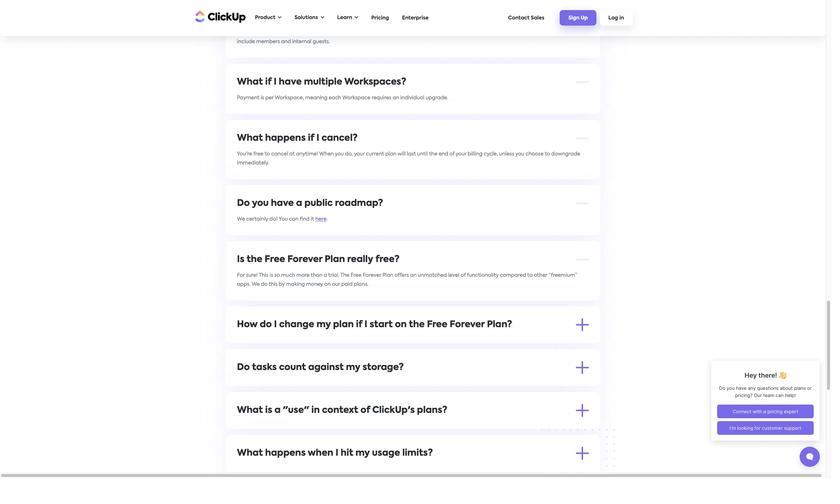 Task type: describe. For each thing, give the bounding box(es) containing it.
so
[[274, 273, 280, 278]]

a inside "clickup automatically bills you at a prorated price based on the time left in your cycle for any paid users added to your workspace. paid users include members and internal guests."
[[321, 30, 325, 35]]

what for what happens if i cancel?
[[237, 134, 263, 143]]

my for storage?
[[346, 364, 360, 373]]

handy
[[336, 338, 352, 343]]

your right end
[[456, 152, 467, 157]]

plan inside for sure! this is so much more than a trial. the free forever plan offers an unmatched level of functionality compared to other "freemium" apps. we do this by making money on our paid plans.
[[383, 273, 393, 278]]

when inside you're free to cancel at anytime! when you do, your current plan will last until the end of your billing cycle, unless you choose to downgrade immediately.
[[319, 152, 334, 157]]

cancel
[[271, 152, 288, 157]]

no!
[[237, 381, 246, 386]]

on inside for sure! this is so much more than a trial. the free forever plan offers an unmatched level of functionality compared to other "freemium" apps. we do this by making money on our paid plans.
[[324, 282, 331, 287]]

once
[[237, 338, 251, 343]]

learn button
[[334, 10, 362, 25]]

0 vertical spatial forever
[[287, 255, 323, 264]]

clickup's
[[372, 406, 415, 416]]

for sure! this is so much more than a trial. the free forever plan offers an unmatched level of functionality compared to other "freemium" apps. we do this by making money on our paid plans.
[[237, 273, 577, 287]]

forever for than
[[363, 273, 381, 278]]

product button
[[251, 10, 285, 25]]

what for what if i have multiple workspaces?
[[237, 78, 263, 87]]

which
[[409, 442, 424, 447]]

their
[[450, 424, 462, 429]]

is for per
[[261, 95, 264, 100]]

i left start
[[365, 321, 368, 330]]

can inside "uses" are intended as a demonstration of paid plan features, allowing you to explore their value for your workflows. uses are cumulative throughout a workspace and they do not reset or count down. when you reach a use limit, you won't lose any data, but you won't be able to edit or create new items with that feature. you can find a breakdown which features have usage limits
[[354, 442, 363, 447]]

2 horizontal spatial are
[[537, 424, 546, 429]]

am
[[260, 12, 275, 21]]

solutions button
[[291, 10, 328, 25]]

be
[[559, 433, 565, 438]]

0 horizontal spatial in
[[311, 406, 320, 416]]

new
[[272, 442, 283, 447]]

a left the use
[[435, 433, 438, 438]]

2 vertical spatial if
[[356, 321, 362, 330]]

you left do,
[[335, 152, 344, 157]]

1 won't from the left
[[472, 433, 486, 438]]

we
[[310, 338, 318, 343]]

how for how do i change my plan if i start on the free forever plan?
[[237, 321, 258, 330]]

individual
[[400, 95, 424, 100]]

contact sales button
[[505, 12, 548, 24]]

roadmap?
[[335, 199, 383, 208]]

of inside for sure! this is so much more than a trial. the free forever plan offers an unmatched level of functionality compared to other "freemium" apps. we do this by making money on our paid plans.
[[461, 273, 466, 278]]

"uses" are intended as a demonstration of paid plan features, allowing you to explore their value for your workflows. uses are cumulative throughout a workspace and they do not reset or count down. when you reach a use limit, you won't lose any data, but you won't be able to edit or create new items with that feature. you can find a breakdown which features have usage limits
[[237, 424, 584, 447]]

when inside "uses" are intended as a demonstration of paid plan features, allowing you to explore their value for your workflows. uses are cumulative throughout a workspace and they do not reset or count down. when you reach a use limit, you won't lose any data, but you won't be able to edit or create new items with that feature. you can find a breakdown which features have usage limits
[[393, 433, 408, 438]]

once you've created a team, we built a handy billing area to take care of all plan, cycle, and payment details.
[[237, 338, 509, 343]]

1 horizontal spatial that
[[338, 381, 348, 386]]

they
[[311, 433, 322, 438]]

upgrade.
[[426, 95, 448, 100]]

bills
[[294, 30, 303, 35]]

price
[[349, 30, 362, 35]]

until
[[417, 152, 428, 157]]

add
[[343, 12, 361, 21]]

is inside for sure! this is so much more than a trial. the free forever plan offers an unmatched level of functionality compared to other "freemium" apps. we do this by making money on our paid plans.
[[270, 273, 273, 278]]

workspace?
[[434, 12, 491, 21]]

we certainly do! you can find it here .
[[237, 217, 328, 222]]

sign
[[569, 16, 580, 21]]

an inside for sure! this is so much more than a trial. the free forever plan offers an unmatched level of functionality compared to other "freemium" apps. we do this by making money on our paid plans.
[[410, 273, 417, 278]]

1 vertical spatial when
[[308, 449, 333, 458]]

billed
[[282, 12, 308, 21]]

to inside for sure! this is so much more than a trial. the free forever plan offers an unmatched level of functionality compared to other "freemium" apps. we do this by making money on our paid plans.
[[527, 273, 533, 278]]

clickup
[[237, 30, 256, 35]]

to up the reach
[[424, 424, 429, 429]]

built
[[319, 338, 330, 343]]

the up all
[[409, 321, 425, 330]]

will
[[398, 152, 406, 157]]

demonstration
[[299, 424, 336, 429]]

cancel?
[[322, 134, 358, 143]]

1 vertical spatial and
[[456, 338, 465, 343]]

.
[[327, 217, 328, 222]]

functionality
[[467, 273, 499, 278]]

plan?
[[487, 321, 512, 330]]

on for start
[[395, 321, 407, 330]]

what is a "use" in context of clickup's plans?
[[237, 406, 448, 416]]

reach
[[419, 433, 433, 438]]

your right affect
[[366, 381, 377, 386]]

pricing link
[[368, 12, 393, 24]]

a inside for sure! this is so much more than a trial. the free forever plan offers an unmatched level of functionality compared to other "freemium" apps. we do this by making money on our paid plans.
[[324, 273, 327, 278]]

for for how am i billed when i add paid users to a workspace?
[[451, 30, 458, 35]]

0 horizontal spatial billing
[[353, 338, 368, 343]]

you up the which
[[409, 433, 418, 438]]

do!
[[270, 217, 278, 222]]

0 horizontal spatial usage
[[372, 449, 400, 458]]

0 vertical spatial you
[[279, 217, 288, 222]]

happens for if
[[265, 134, 306, 143]]

current
[[366, 152, 384, 157]]

free for plan
[[427, 321, 448, 330]]

to right free
[[265, 152, 270, 157]]

money
[[306, 282, 323, 287]]

forever for i
[[450, 321, 485, 330]]

my for plan
[[317, 321, 331, 330]]

a right built
[[331, 338, 335, 343]]

of inside you're free to cancel at anytime! when you do, your current plan will last until the end of your billing cycle, unless you choose to downgrade immediately.
[[450, 152, 455, 157]]

you up the reach
[[414, 424, 423, 429]]

product
[[255, 15, 275, 20]]

do for do tasks count against my storage?
[[237, 364, 250, 373]]

i left the hit
[[336, 449, 339, 458]]

change
[[279, 321, 314, 330]]

workspace,
[[275, 95, 304, 100]]

1 horizontal spatial are
[[291, 381, 299, 386]]

0 vertical spatial an
[[393, 95, 399, 100]]

1 vertical spatial or
[[248, 442, 253, 447]]

pricing
[[371, 15, 389, 20]]

care
[[401, 338, 412, 343]]

a up 'intended'
[[275, 406, 281, 416]]

allowing
[[392, 424, 413, 429]]

a left public at the left top
[[296, 199, 302, 208]]

storage?
[[363, 364, 404, 373]]

2 horizontal spatial in
[[620, 16, 624, 21]]

hit
[[341, 449, 353, 458]]

contact sales
[[508, 15, 544, 20]]

a up create
[[267, 433, 270, 438]]

feature.
[[323, 442, 342, 447]]

we inside for sure! this is so much more than a trial. the free forever plan offers an unmatched level of functionality compared to other "freemium" apps. we do this by making money on our paid plans.
[[252, 282, 260, 287]]

0 vertical spatial count
[[279, 364, 306, 373]]

limits
[[477, 442, 490, 447]]

0 vertical spatial plan
[[325, 255, 345, 264]]

with
[[299, 442, 309, 447]]

at for billed
[[314, 30, 320, 35]]

only
[[310, 381, 320, 386]]

0 horizontal spatial free
[[265, 255, 285, 264]]

do for do you have a public roadmap?
[[237, 199, 250, 208]]

of left all
[[413, 338, 418, 343]]

of up the features,
[[361, 406, 370, 416]]

take
[[388, 338, 399, 343]]

workflows.
[[497, 424, 524, 429]]

you're free to cancel at anytime! when you do, your current plan will last until the end of your billing cycle, unless you choose to downgrade immediately.
[[237, 152, 580, 166]]

plan inside "uses" are intended as a demonstration of paid plan features, allowing you to explore their value for your workflows. uses are cumulative throughout a workspace and they do not reset or count down. when you reach a use limit, you won't lose any data, but you won't be able to edit or create new items with that feature. you can find a breakdown which features have usage limits
[[356, 424, 367, 429]]

no! file attachments are the only things that affect your team's storage.
[[237, 381, 416, 386]]

up
[[581, 16, 588, 21]]

limit,
[[449, 433, 461, 438]]

log in link
[[600, 10, 633, 26]]

you inside "clickup automatically bills you at a prorated price based on the time left in your cycle for any paid users added to your workspace. paid users include members and internal guests."
[[304, 30, 313, 35]]

each
[[329, 95, 341, 100]]

here
[[316, 217, 327, 222]]

but
[[524, 433, 532, 438]]

the right is
[[247, 255, 262, 264]]

plan inside you're free to cancel at anytime! when you do, your current plan will last until the end of your billing cycle, unless you choose to downgrade immediately.
[[386, 152, 397, 157]]

include
[[237, 39, 255, 44]]

downgrade
[[552, 152, 580, 157]]

1 vertical spatial plan
[[333, 321, 354, 330]]

last
[[407, 152, 416, 157]]

workspace.
[[532, 30, 561, 35]]

log in
[[609, 16, 624, 21]]

1 horizontal spatial users
[[482, 30, 495, 35]]

do you have a public roadmap?
[[237, 199, 383, 208]]

i up the anytime!
[[317, 134, 319, 143]]

usage inside "uses" are intended as a demonstration of paid plan features, allowing you to explore their value for your workflows. uses are cumulative throughout a workspace and they do not reset or count down. when you reach a use limit, you won't lose any data, but you won't be able to edit or create new items with that feature. you can find a breakdown which features have usage limits
[[461, 442, 476, 447]]

the inside "clickup automatically bills you at a prorated price based on the time left in your cycle for any paid users added to your workspace. paid users include members and internal guests."
[[387, 30, 396, 35]]

a down down.
[[375, 442, 379, 447]]

log
[[609, 16, 618, 21]]

cycle
[[437, 30, 450, 35]]

i up created
[[274, 321, 277, 330]]

meaning
[[305, 95, 328, 100]]

to inside "clickup automatically bills you at a prorated price based on the time left in your cycle for any paid users added to your workspace. paid users include members and internal guests."
[[514, 30, 519, 35]]

1 vertical spatial cycle,
[[440, 338, 454, 343]]

2 horizontal spatial users
[[575, 30, 587, 35]]

really
[[347, 255, 373, 264]]



Task type: locate. For each thing, give the bounding box(es) containing it.
0 vertical spatial have
[[279, 78, 302, 87]]

1 vertical spatial find
[[364, 442, 374, 447]]

an right offers
[[410, 273, 417, 278]]

users up time on the left top of page
[[387, 12, 411, 21]]

0 vertical spatial if
[[265, 78, 272, 87]]

0 vertical spatial when
[[319, 152, 334, 157]]

my
[[317, 321, 331, 330], [346, 364, 360, 373], [356, 449, 370, 458]]

payment is per workspace, meaning each workspace requires an individual upgrade.
[[237, 95, 448, 100]]

that down they
[[311, 442, 321, 447]]

against
[[308, 364, 344, 373]]

1 vertical spatial do
[[260, 321, 272, 330]]

2 won't from the left
[[544, 433, 558, 438]]

at
[[314, 30, 320, 35], [289, 152, 295, 157]]

4 what from the top
[[237, 449, 263, 458]]

1 vertical spatial at
[[289, 152, 295, 157]]

2 horizontal spatial free
[[427, 321, 448, 330]]

1 horizontal spatial plan
[[356, 424, 367, 429]]

1 vertical spatial can
[[354, 442, 363, 447]]

1 vertical spatial happens
[[265, 449, 306, 458]]

0 vertical spatial or
[[355, 433, 360, 438]]

2 happens from the top
[[265, 449, 306, 458]]

paid inside "clickup automatically bills you at a prorated price based on the time left in your cycle for any paid users added to your workspace. paid users include members and internal guests."
[[470, 30, 481, 35]]

1 horizontal spatial plan
[[383, 273, 393, 278]]

of right level at the bottom
[[461, 273, 466, 278]]

public
[[305, 199, 333, 208]]

clickup image
[[193, 10, 246, 23]]

find inside "uses" are intended as a demonstration of paid plan features, allowing you to explore their value for your workflows. uses are cumulative throughout a workspace and they do not reset or count down. when you reach a use limit, you won't lose any data, but you won't be able to edit or create new items with that feature. you can find a breakdown which features have usage limits
[[364, 442, 374, 447]]

that inside "uses" are intended as a demonstration of paid plan features, allowing you to explore their value for your workflows. uses are cumulative throughout a workspace and they do not reset or count down. when you reach a use limit, you won't lose any data, but you won't be able to edit or create new items with that feature. you can find a breakdown which features have usage limits
[[311, 442, 321, 447]]

0 horizontal spatial plan
[[325, 255, 345, 264]]

if up once you've created a team, we built a handy billing area to take care of all plan, cycle, and payment details.
[[356, 321, 362, 330]]

2 horizontal spatial and
[[456, 338, 465, 343]]

plan left will
[[386, 152, 397, 157]]

in right log on the top right
[[620, 16, 624, 21]]

0 vertical spatial in
[[620, 16, 624, 21]]

1 horizontal spatial any
[[499, 433, 508, 438]]

2 horizontal spatial on
[[395, 321, 407, 330]]

free up 'plan,'
[[427, 321, 448, 330]]

1 vertical spatial is
[[270, 273, 273, 278]]

1 horizontal spatial at
[[314, 30, 320, 35]]

0 vertical spatial workspace
[[342, 95, 371, 100]]

you down reset on the left of the page
[[343, 442, 352, 447]]

is up 'intended'
[[265, 406, 272, 416]]

based
[[363, 30, 379, 35]]

offers
[[395, 273, 409, 278]]

workspace right "each"
[[342, 95, 371, 100]]

things
[[321, 381, 336, 386]]

affect
[[350, 381, 365, 386]]

for right value
[[477, 424, 484, 429]]

0 horizontal spatial plan
[[333, 321, 354, 330]]

0 vertical spatial usage
[[461, 442, 476, 447]]

cycle,
[[484, 152, 498, 157], [440, 338, 454, 343]]

end
[[439, 152, 448, 157]]

0 vertical spatial do
[[237, 199, 250, 208]]

1 vertical spatial that
[[311, 442, 321, 447]]

free
[[265, 255, 285, 264], [351, 273, 362, 278], [427, 321, 448, 330]]

billing
[[468, 152, 483, 157], [353, 338, 368, 343]]

a up "clickup automatically bills you at a prorated price based on the time left in your cycle for any paid users added to your workspace. paid users include members and internal guests."
[[425, 12, 432, 21]]

at inside you're free to cancel at anytime! when you do, your current plan will last until the end of your billing cycle, unless you choose to downgrade immediately.
[[289, 152, 295, 157]]

2 what from the top
[[237, 134, 263, 143]]

0 horizontal spatial you
[[279, 217, 288, 222]]

any
[[459, 30, 468, 35], [499, 433, 508, 438]]

how up clickup
[[237, 12, 258, 21]]

0 horizontal spatial find
[[300, 217, 310, 222]]

prorated
[[326, 30, 348, 35]]

can left it
[[289, 217, 299, 222]]

your up lose
[[485, 424, 496, 429]]

1 vertical spatial an
[[410, 273, 417, 278]]

in up demonstration
[[311, 406, 320, 416]]

1 vertical spatial we
[[252, 282, 260, 287]]

how up once
[[237, 321, 258, 330]]

your inside "uses" are intended as a demonstration of paid plan features, allowing you to explore their value for your workflows. uses are cumulative throughout a workspace and they do not reset or count down. when you reach a use limit, you won't lose any data, but you won't be able to edit or create new items with that feature. you can find a breakdown which features have usage limits
[[485, 424, 496, 429]]

paid inside "uses" are intended as a demonstration of paid plan features, allowing you to explore their value for your workflows. uses are cumulative throughout a workspace and they do not reset or count down. when you reach a use limit, you won't lose any data, but you won't be able to edit or create new items with that feature. you can find a breakdown which features have usage limits
[[344, 424, 355, 429]]

1 horizontal spatial can
[[354, 442, 363, 447]]

0 vertical spatial any
[[459, 30, 468, 35]]

what up the "uses"
[[237, 406, 263, 416]]

1 horizontal spatial you
[[343, 442, 352, 447]]

plans?
[[417, 406, 448, 416]]

2 how from the top
[[237, 321, 258, 330]]

your left cycle at right
[[425, 30, 436, 35]]

you up certainly
[[252, 199, 269, 208]]

if up the anytime!
[[308, 134, 314, 143]]

cumulative
[[547, 424, 575, 429]]

certainly
[[246, 217, 268, 222]]

lose
[[487, 433, 497, 438]]

team's
[[378, 381, 395, 386]]

reset
[[341, 433, 354, 438]]

do inside "uses" are intended as a demonstration of paid plan features, allowing you to explore their value for your workflows. uses are cumulative throughout a workspace and they do not reset or count down. when you reach a use limit, you won't lose any data, but you won't be able to edit or create new items with that feature. you can find a breakdown which features have usage limits
[[324, 433, 330, 438]]

the inside you're free to cancel at anytime! when you do, your current plan will last until the end of your billing cycle, unless you choose to downgrade immediately.
[[429, 152, 438, 157]]

to right able
[[579, 433, 584, 438]]

created
[[269, 338, 289, 343]]

for inside "clickup automatically bills you at a prorated price based on the time left in your cycle for any paid users added to your workspace. paid users include members and internal guests."
[[451, 30, 458, 35]]

choose
[[526, 152, 544, 157]]

any down workspace?
[[459, 30, 468, 35]]

2 vertical spatial forever
[[450, 321, 485, 330]]

0 horizontal spatial and
[[281, 39, 291, 44]]

plans.
[[354, 282, 369, 287]]

billing left unless
[[468, 152, 483, 157]]

1 what from the top
[[237, 78, 263, 87]]

is left per
[[261, 95, 264, 100]]

solutions
[[295, 15, 318, 20]]

count down the features,
[[361, 433, 376, 438]]

1 horizontal spatial billing
[[468, 152, 483, 157]]

2 vertical spatial is
[[265, 406, 272, 416]]

at up guests. on the left of page
[[314, 30, 320, 35]]

0 horizontal spatial cycle,
[[440, 338, 454, 343]]

how for how am i billed when i add paid users to a workspace?
[[237, 12, 258, 21]]

1 happens from the top
[[265, 134, 306, 143]]

plan up handy
[[333, 321, 354, 330]]

and inside "clickup automatically bills you at a prorated price based on the time left in your cycle for any paid users added to your workspace. paid users include members and internal guests."
[[281, 39, 291, 44]]

for
[[451, 30, 458, 35], [477, 424, 484, 429]]

1 vertical spatial do
[[237, 364, 250, 373]]

when up prorated in the left of the page
[[310, 12, 336, 21]]

breakdown
[[380, 442, 408, 447]]

1 vertical spatial billing
[[353, 338, 368, 343]]

are left only
[[291, 381, 299, 386]]

do inside for sure! this is so much more than a trial. the free forever plan offers an unmatched level of functionality compared to other "freemium" apps. we do this by making money on our paid plans.
[[261, 282, 268, 287]]

won't
[[472, 433, 486, 438], [544, 433, 558, 438]]

billing left area
[[353, 338, 368, 343]]

down.
[[377, 433, 392, 438]]

requires
[[372, 95, 392, 100]]

attachments
[[257, 381, 289, 386]]

added
[[496, 30, 513, 35]]

throughout
[[237, 433, 265, 438]]

paid
[[563, 30, 574, 35]]

the left end
[[429, 152, 438, 157]]

enterprise
[[402, 15, 429, 20]]

2 vertical spatial free
[[427, 321, 448, 330]]

value
[[463, 424, 476, 429]]

or right edit
[[248, 442, 253, 447]]

billing inside you're free to cancel at anytime! when you do, your current plan will last until the end of your billing cycle, unless you choose to downgrade immediately.
[[468, 152, 483, 157]]

when right the anytime!
[[319, 152, 334, 157]]

is left so
[[270, 273, 273, 278]]

on left our
[[324, 282, 331, 287]]

that
[[338, 381, 348, 386], [311, 442, 321, 447]]

more
[[297, 273, 310, 278]]

in
[[620, 16, 624, 21], [419, 30, 424, 35], [311, 406, 320, 416]]

the left only
[[300, 381, 308, 386]]

anytime!
[[296, 152, 318, 157]]

what happens if i cancel?
[[237, 134, 358, 143]]

1 vertical spatial my
[[346, 364, 360, 373]]

0 horizontal spatial users
[[387, 12, 411, 21]]

1 how from the top
[[237, 12, 258, 21]]

0 horizontal spatial forever
[[287, 255, 323, 264]]

or
[[355, 433, 360, 438], [248, 442, 253, 447]]

your down the contact sales
[[520, 30, 531, 35]]

1 horizontal spatial on
[[380, 30, 386, 35]]

free
[[254, 152, 264, 157]]

1 horizontal spatial forever
[[363, 273, 381, 278]]

0 horizontal spatial can
[[289, 217, 299, 222]]

clickup automatically bills you at a prorated price based on the time left in your cycle for any paid users added to your workspace. paid users include members and internal guests.
[[237, 30, 587, 44]]

my up affect
[[346, 364, 360, 373]]

level
[[448, 273, 460, 278]]

what for what is a "use" in context of clickup's plans?
[[237, 406, 263, 416]]

you right but
[[533, 433, 542, 438]]

0 vertical spatial on
[[380, 30, 386, 35]]

1 vertical spatial workspace
[[271, 433, 299, 438]]

a up guests. on the left of page
[[321, 30, 325, 35]]

1 horizontal spatial workspace
[[342, 95, 371, 100]]

any inside "clickup automatically bills you at a prorated price based on the time left in your cycle for any paid users added to your workspace. paid users include members and internal guests."
[[459, 30, 468, 35]]

0 vertical spatial happens
[[265, 134, 306, 143]]

do left not
[[324, 433, 330, 438]]

0 vertical spatial at
[[314, 30, 320, 35]]

what up payment
[[237, 78, 263, 87]]

paid
[[363, 12, 384, 21], [470, 30, 481, 35], [341, 282, 353, 287], [344, 424, 355, 429]]

0 vertical spatial when
[[310, 12, 336, 21]]

won't up limits on the bottom right of page
[[472, 433, 486, 438]]

at for i
[[289, 152, 295, 157]]

0 horizontal spatial when
[[319, 152, 334, 157]]

0 horizontal spatial won't
[[472, 433, 486, 438]]

for for what is a "use" in context of clickup's plans?
[[477, 424, 484, 429]]

your right do,
[[354, 152, 365, 157]]

0 horizontal spatial at
[[289, 152, 295, 157]]

per
[[265, 95, 274, 100]]

for right cycle at right
[[451, 30, 458, 35]]

and inside "uses" are intended as a demonstration of paid plan features, allowing you to explore their value for your workflows. uses are cumulative throughout a workspace and they do not reset or count down. when you reach a use limit, you won't lose any data, but you won't be able to edit or create new items with that feature. you can find a breakdown which features have usage limits
[[300, 433, 310, 438]]

internal
[[292, 39, 311, 44]]

contact
[[508, 15, 530, 20]]

i right am
[[277, 12, 280, 21]]

at inside "clickup automatically bills you at a prorated price based on the time left in your cycle for any paid users added to your workspace. paid users include members and internal guests."
[[314, 30, 320, 35]]

0 vertical spatial my
[[317, 321, 331, 330]]

0 vertical spatial plan
[[386, 152, 397, 157]]

0 vertical spatial find
[[300, 217, 310, 222]]

i left the add
[[338, 12, 341, 21]]

you inside "uses" are intended as a demonstration of paid plan features, allowing you to explore their value for your workflows. uses are cumulative throughout a workspace and they do not reset or count down. when you reach a use limit, you won't lose any data, but you won't be able to edit or create new items with that feature. you can find a breakdown which features have usage limits
[[343, 442, 352, 447]]

0 horizontal spatial we
[[237, 217, 245, 222]]

free inside for sure! this is so much more than a trial. the free forever plan offers an unmatched level of functionality compared to other "freemium" apps. we do this by making money on our paid plans.
[[351, 273, 362, 278]]

0 vertical spatial billing
[[468, 152, 483, 157]]

storage.
[[396, 381, 416, 386]]

1 horizontal spatial or
[[355, 433, 360, 438]]

1 vertical spatial when
[[393, 433, 408, 438]]

1 horizontal spatial we
[[252, 282, 260, 287]]

1 vertical spatial plan
[[383, 273, 393, 278]]

any inside "uses" are intended as a demonstration of paid plan features, allowing you to explore their value for your workflows. uses are cumulative throughout a workspace and they do not reset or count down. when you reach a use limit, you won't lose any data, but you won't be able to edit or create new items with that feature. you can find a breakdown which features have usage limits
[[499, 433, 508, 438]]

0 horizontal spatial an
[[393, 95, 399, 100]]

of right end
[[450, 152, 455, 157]]

this
[[259, 273, 268, 278]]

1 vertical spatial for
[[477, 424, 484, 429]]

are right uses on the right of page
[[537, 424, 546, 429]]

in inside "clickup automatically bills you at a prorated price based on the time left in your cycle for any paid users added to your workspace. paid users include members and internal guests."
[[419, 30, 424, 35]]

happens for when
[[265, 449, 306, 458]]

"uses"
[[237, 424, 253, 429]]

have inside "uses" are intended as a demonstration of paid plan features, allowing you to explore their value for your workflows. uses are cumulative throughout a workspace and they do not reset or count down. when you reach a use limit, you won't lose any data, but you won't be able to edit or create new items with that feature. you can find a breakdown which features have usage limits
[[447, 442, 460, 447]]

payment
[[237, 95, 259, 100]]

for inside "uses" are intended as a demonstration of paid plan features, allowing you to explore their value for your workflows. uses are cumulative throughout a workspace and they do not reset or count down. when you reach a use limit, you won't lose any data, but you won't be able to edit or create new items with that feature. you can find a breakdown which features have usage limits
[[477, 424, 484, 429]]

sure!
[[246, 273, 258, 278]]

is for a
[[265, 406, 272, 416]]

1 vertical spatial any
[[499, 433, 508, 438]]

it
[[311, 217, 314, 222]]

any right lose
[[499, 433, 508, 438]]

on inside "clickup automatically bills you at a prorated price based on the time left in your cycle for any paid users added to your workspace. paid users include members and internal guests."
[[380, 30, 386, 35]]

paid up based in the left of the page
[[363, 12, 384, 21]]

of up not
[[337, 424, 342, 429]]

0 vertical spatial free
[[265, 255, 285, 264]]

plan up trial.
[[325, 255, 345, 264]]

users right "paid"
[[575, 30, 587, 35]]

1 vertical spatial free
[[351, 273, 362, 278]]

compared
[[500, 273, 526, 278]]

when down allowing
[[393, 433, 408, 438]]

count inside "uses" are intended as a demonstration of paid plan features, allowing you to explore their value for your workflows. uses are cumulative throughout a workspace and they do not reset or count down. when you reach a use limit, you won't lose any data, but you won't be able to edit or create new items with that feature. you can find a breakdown which features have usage limits
[[361, 433, 376, 438]]

do left this
[[261, 282, 268, 287]]

0 vertical spatial for
[[451, 30, 458, 35]]

limits?
[[402, 449, 433, 458]]

the left time on the left top of page
[[387, 30, 396, 35]]

when down feature.
[[308, 449, 333, 458]]

forever up plans.
[[363, 273, 381, 278]]

and left payment
[[456, 338, 465, 343]]

you down value
[[462, 433, 471, 438]]

forever up "more"
[[287, 255, 323, 264]]

count
[[279, 364, 306, 373], [361, 433, 376, 438]]

2 vertical spatial on
[[395, 321, 407, 330]]

2 vertical spatial my
[[356, 449, 370, 458]]

do up the no!
[[237, 364, 250, 373]]

a left team,
[[290, 338, 293, 343]]

to right added
[[514, 30, 519, 35]]

left
[[410, 30, 418, 35]]

plan,
[[427, 338, 439, 343]]

users
[[387, 12, 411, 21], [482, 30, 495, 35], [575, 30, 587, 35]]

0 horizontal spatial are
[[254, 424, 262, 429]]

we left certainly
[[237, 217, 245, 222]]

2 vertical spatial do
[[324, 433, 330, 438]]

2 vertical spatial and
[[300, 433, 310, 438]]

data,
[[509, 433, 522, 438]]

time
[[397, 30, 408, 35]]

an
[[393, 95, 399, 100], [410, 273, 417, 278]]

1 vertical spatial if
[[308, 134, 314, 143]]

what for what happens when i hit my usage limits?
[[237, 449, 263, 458]]

forever up payment
[[450, 321, 485, 330]]

on right based in the left of the page
[[380, 30, 386, 35]]

the
[[387, 30, 396, 35], [429, 152, 438, 157], [247, 255, 262, 264], [409, 321, 425, 330], [300, 381, 308, 386]]

and up with
[[300, 433, 310, 438]]

2 do from the top
[[237, 364, 250, 373]]

what up you're
[[237, 134, 263, 143]]

or right reset on the left of the page
[[355, 433, 360, 438]]

of inside "uses" are intended as a demonstration of paid plan features, allowing you to explore their value for your workflows. uses are cumulative throughout a workspace and they do not reset or count down. when you reach a use limit, you won't lose any data, but you won't be able to edit or create new items with that feature. you can find a breakdown which features have usage limits
[[337, 424, 342, 429]]

1 horizontal spatial free
[[351, 273, 362, 278]]

0 horizontal spatial count
[[279, 364, 306, 373]]

0 horizontal spatial for
[[451, 30, 458, 35]]

1 horizontal spatial usage
[[461, 442, 476, 447]]

is
[[237, 255, 244, 264]]

what if i have multiple workspaces?
[[237, 78, 406, 87]]

1 vertical spatial forever
[[363, 273, 381, 278]]

as
[[287, 424, 293, 429]]

when
[[319, 152, 334, 157], [393, 433, 408, 438]]

do up you've
[[260, 321, 272, 330]]

to left take
[[382, 338, 387, 343]]

on up care at the bottom left
[[395, 321, 407, 330]]

3 what from the top
[[237, 406, 263, 416]]

edit
[[237, 442, 247, 447]]

on for based
[[380, 30, 386, 35]]

paid inside for sure! this is so much more than a trial. the free forever plan offers an unmatched level of functionality compared to other "freemium" apps. we do this by making money on our paid plans.
[[341, 282, 353, 287]]

free for much
[[351, 273, 362, 278]]

by
[[279, 282, 285, 287]]

i up the workspace,
[[274, 78, 277, 87]]

won't left be
[[544, 433, 558, 438]]

2 horizontal spatial plan
[[386, 152, 397, 157]]

1 horizontal spatial an
[[410, 273, 417, 278]]

1 vertical spatial have
[[271, 199, 294, 208]]

area
[[369, 338, 381, 343]]

2 vertical spatial plan
[[356, 424, 367, 429]]

find down the features,
[[364, 442, 374, 447]]

free up so
[[265, 255, 285, 264]]

to up left
[[413, 12, 423, 21]]

you right bills
[[304, 30, 313, 35]]

workspace inside "uses" are intended as a demonstration of paid plan features, allowing you to explore their value for your workflows. uses are cumulative throughout a workspace and they do not reset or count down. when you reach a use limit, you won't lose any data, but you won't be able to edit or create new items with that feature. you can find a breakdown which features have usage limits
[[271, 433, 299, 438]]

1 do from the top
[[237, 199, 250, 208]]

forever inside for sure! this is so much more than a trial. the free forever plan offers an unmatched level of functionality compared to other "freemium" apps. we do this by making money on our paid plans.
[[363, 273, 381, 278]]

payment
[[467, 338, 489, 343]]

enterprise link
[[399, 12, 432, 24]]

to right choose at the right top of page
[[545, 152, 550, 157]]

my up built
[[317, 321, 331, 330]]

happens up "cancel"
[[265, 134, 306, 143]]

you
[[304, 30, 313, 35], [335, 152, 344, 157], [516, 152, 524, 157], [252, 199, 269, 208], [414, 424, 423, 429], [409, 433, 418, 438], [462, 433, 471, 438], [533, 433, 542, 438]]

free?
[[376, 255, 400, 264]]

you right unless
[[516, 152, 524, 157]]

unmatched
[[418, 273, 447, 278]]

a right as
[[294, 424, 298, 429]]

sales
[[531, 15, 544, 20]]

cycle, inside you're free to cancel at anytime! when you do, your current plan will last until the end of your billing cycle, unless you choose to downgrade immediately.
[[484, 152, 498, 157]]

1 horizontal spatial count
[[361, 433, 376, 438]]

paid down the
[[341, 282, 353, 287]]

what down edit
[[237, 449, 263, 458]]

this
[[269, 282, 278, 287]]

an right requires on the left
[[393, 95, 399, 100]]

1 vertical spatial in
[[419, 30, 424, 35]]



Task type: vqa. For each thing, say whether or not it's contained in the screenshot.


